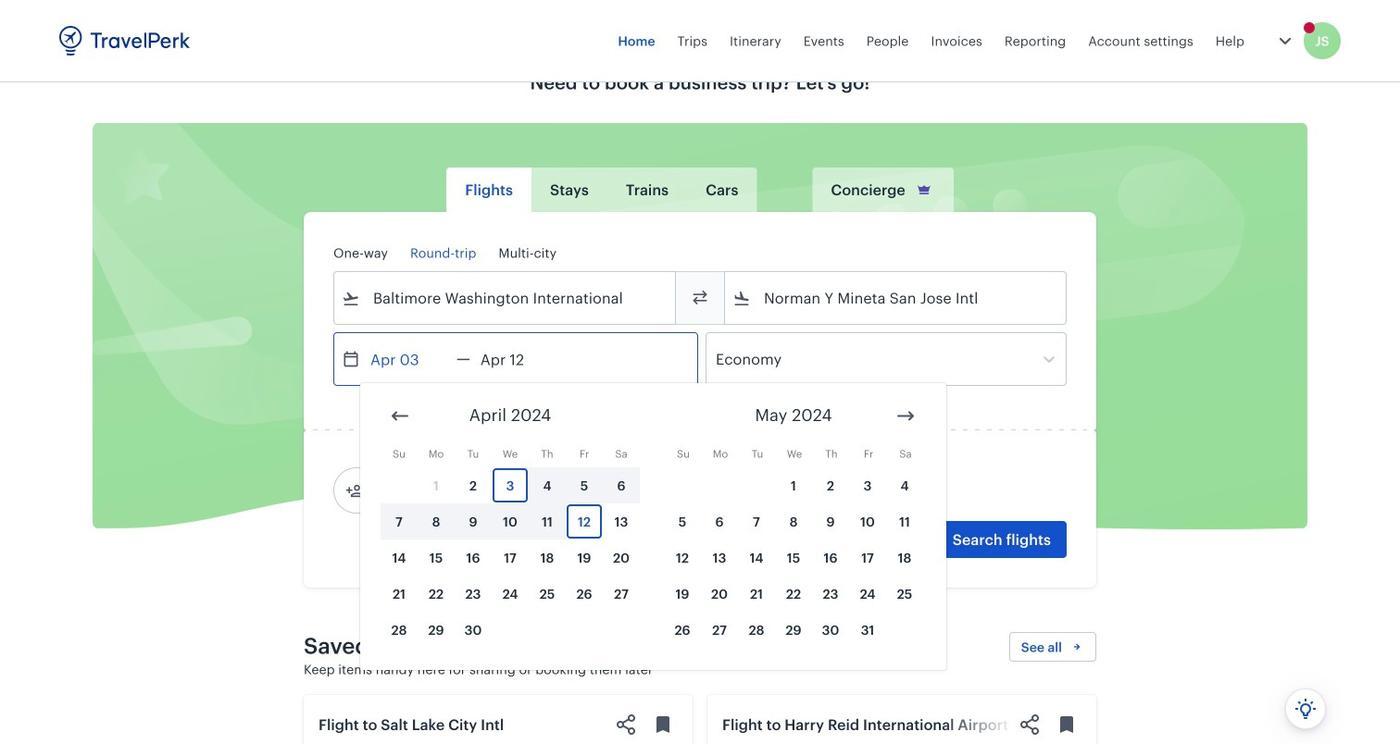 Task type: describe. For each thing, give the bounding box(es) containing it.
move backward to switch to the previous month. image
[[389, 405, 411, 427]]

Add first traveler search field
[[364, 476, 557, 506]]

Depart text field
[[360, 333, 457, 385]]

From search field
[[360, 283, 651, 313]]



Task type: vqa. For each thing, say whether or not it's contained in the screenshot.
CHOOSE WEDNESDAY, APRIL 3, 2024 AS YOUR CHECK-OUT DATE. IT'S AVAILABLE. image
no



Task type: locate. For each thing, give the bounding box(es) containing it.
To search field
[[751, 283, 1042, 313]]

calendar application
[[360, 383, 1400, 684]]

move forward to switch to the next month. image
[[895, 405, 917, 427]]

Return text field
[[470, 333, 567, 385]]



